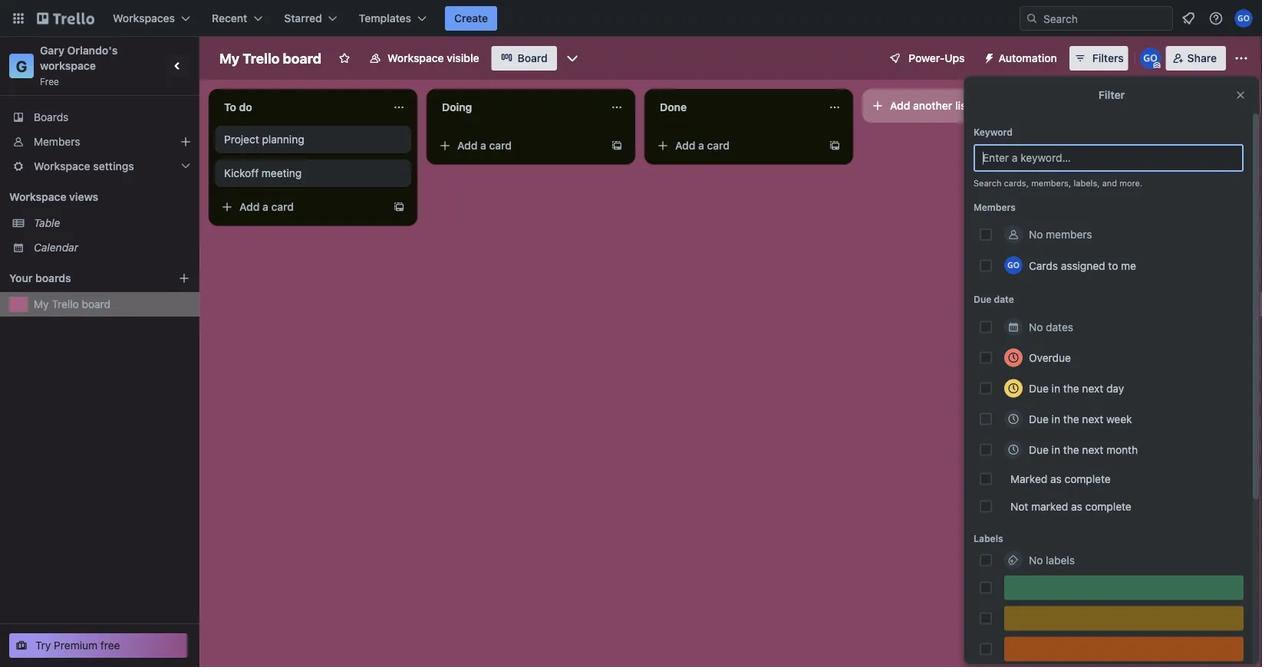 Task type: describe. For each thing, give the bounding box(es) containing it.
workspace for workspace visible
[[387, 52, 444, 64]]

labels
[[974, 534, 1003, 544]]

try
[[35, 639, 51, 652]]

members inside 'link'
[[34, 135, 80, 148]]

automation button
[[977, 46, 1066, 71]]

1 vertical spatial board
[[82, 298, 111, 311]]

next for month
[[1082, 443, 1103, 456]]

doing
[[442, 101, 472, 114]]

views
[[69, 191, 98, 203]]

due in the next week
[[1029, 413, 1132, 425]]

another
[[913, 99, 952, 112]]

close popover image
[[1234, 89, 1247, 101]]

sm image
[[977, 46, 999, 68]]

filter
[[1098, 89, 1125, 101]]

card for done
[[707, 139, 730, 152]]

your boards with 1 items element
[[9, 269, 155, 288]]

add a card for doing
[[457, 139, 512, 152]]

no members
[[1029, 228, 1092, 241]]

show menu image
[[1234, 51, 1249, 66]]

add a card button for doing
[[433, 133, 605, 158]]

color: yellow, title: none element
[[1004, 606, 1244, 631]]

due for due in the next month
[[1029, 443, 1049, 456]]

my trello board link
[[34, 297, 190, 312]]

search
[[974, 178, 1002, 188]]

visible
[[447, 52, 479, 64]]

due for due in the next day
[[1029, 382, 1049, 395]]

Search field
[[1038, 7, 1172, 30]]

workspaces
[[113, 12, 175, 25]]

your
[[9, 272, 33, 285]]

templates
[[359, 12, 411, 25]]

due for due date
[[974, 294, 991, 305]]

workspace settings
[[34, 160, 134, 173]]

0 horizontal spatial my trello board
[[34, 298, 111, 311]]

trello inside my trello board link
[[52, 298, 79, 311]]

members link
[[0, 130, 199, 154]]

no dates
[[1029, 321, 1073, 333]]

ups
[[945, 52, 965, 64]]

my inside text field
[[219, 50, 239, 66]]

filters
[[1092, 52, 1124, 64]]

project planning link
[[224, 132, 402, 147]]

boards
[[34, 111, 69, 124]]

not
[[1010, 500, 1028, 513]]

try premium free button
[[9, 634, 187, 658]]

workspaces button
[[104, 6, 200, 31]]

in for due in the next day
[[1052, 382, 1060, 395]]

me
[[1121, 259, 1136, 272]]

search cards, members, labels, and more.
[[974, 178, 1143, 188]]

next for week
[[1082, 413, 1103, 425]]

share button
[[1166, 46, 1226, 71]]

more.
[[1120, 178, 1143, 188]]

marked
[[1010, 473, 1047, 485]]

Done text field
[[651, 95, 819, 120]]

Doing text field
[[433, 95, 601, 120]]

no for no labels
[[1029, 554, 1043, 567]]

templates button
[[350, 6, 436, 31]]

gary orlando (garyorlando) image
[[1234, 9, 1253, 28]]

create from template… image for to do
[[393, 201, 405, 213]]

boards
[[35, 272, 71, 285]]

0 vertical spatial gary orlando (garyorlando) image
[[1140, 48, 1161, 69]]

assigned
[[1061, 259, 1105, 272]]

a for doing
[[480, 139, 486, 152]]

recent
[[212, 12, 247, 25]]

share
[[1187, 52, 1217, 64]]

in for due in the next week
[[1052, 413, 1060, 425]]

workspace settings button
[[0, 154, 199, 179]]

search image
[[1026, 12, 1038, 25]]

gary
[[40, 44, 64, 57]]

automation
[[999, 52, 1057, 64]]

due date
[[974, 294, 1014, 305]]

workspace visible
[[387, 52, 479, 64]]

add a card button for done
[[651, 133, 822, 158]]

g link
[[9, 54, 34, 78]]

To do text field
[[215, 95, 384, 120]]

color: orange, title: none element
[[1004, 637, 1244, 662]]

switch to… image
[[11, 11, 26, 26]]

star or unstar board image
[[338, 52, 351, 64]]

table link
[[34, 216, 190, 231]]

members,
[[1031, 178, 1071, 188]]

add for doing
[[457, 139, 478, 152]]

create
[[454, 12, 488, 25]]

create from template… image for done
[[829, 140, 841, 152]]

not marked as complete
[[1010, 500, 1131, 513]]

1 vertical spatial gary orlando (garyorlando) image
[[1004, 256, 1023, 275]]

day
[[1106, 382, 1124, 395]]

due in the next day
[[1029, 382, 1124, 395]]

open information menu image
[[1208, 11, 1224, 26]]

due for due in the next week
[[1029, 413, 1049, 425]]

board inside text field
[[283, 50, 321, 66]]

create button
[[445, 6, 497, 31]]

1 vertical spatial complete
[[1085, 500, 1131, 513]]

try premium free
[[35, 639, 120, 652]]

table
[[34, 217, 60, 229]]

calendar
[[34, 241, 78, 254]]

starred button
[[275, 6, 347, 31]]

add board image
[[178, 272, 190, 285]]

0 notifications image
[[1179, 9, 1198, 28]]

marked
[[1031, 500, 1068, 513]]

date
[[994, 294, 1014, 305]]

1 vertical spatial members
[[974, 202, 1016, 213]]

the for month
[[1063, 443, 1079, 456]]

keyword
[[974, 127, 1013, 137]]

gary orlando's workspace link
[[40, 44, 120, 72]]

project
[[224, 133, 259, 146]]

orlando's
[[67, 44, 118, 57]]

marked as complete
[[1010, 473, 1111, 485]]

the for week
[[1063, 413, 1079, 425]]

workspace visible button
[[360, 46, 488, 71]]



Task type: locate. For each thing, give the bounding box(es) containing it.
do
[[239, 101, 252, 114]]

in up "marked as complete"
[[1052, 443, 1060, 456]]

the for day
[[1063, 382, 1079, 395]]

workspace for workspace settings
[[34, 160, 90, 173]]

workspace for workspace views
[[9, 191, 66, 203]]

the up due in the next week
[[1063, 382, 1079, 395]]

3 next from the top
[[1082, 443, 1103, 456]]

due left date
[[974, 294, 991, 305]]

trello down boards in the top of the page
[[52, 298, 79, 311]]

customize views image
[[565, 51, 580, 66]]

no for no dates
[[1029, 321, 1043, 333]]

your boards
[[9, 272, 71, 285]]

members
[[1046, 228, 1092, 241]]

settings
[[93, 160, 134, 173]]

month
[[1106, 443, 1138, 456]]

next left day
[[1082, 382, 1103, 395]]

my down recent
[[219, 50, 239, 66]]

2 horizontal spatial add a card
[[675, 139, 730, 152]]

planning
[[262, 133, 304, 146]]

1 horizontal spatial board
[[283, 50, 321, 66]]

0 vertical spatial complete
[[1065, 473, 1111, 485]]

add down "kickoff"
[[239, 201, 260, 213]]

3 no from the top
[[1029, 554, 1043, 567]]

1 horizontal spatial members
[[974, 202, 1016, 213]]

card for to do
[[271, 201, 294, 213]]

as right marked
[[1071, 500, 1082, 513]]

add
[[890, 99, 910, 112], [457, 139, 478, 152], [675, 139, 695, 152], [239, 201, 260, 213]]

gary orlando's workspace free
[[40, 44, 120, 87]]

workspace up 'table'
[[9, 191, 66, 203]]

1 horizontal spatial a
[[480, 139, 486, 152]]

add down doing
[[457, 139, 478, 152]]

add a card button down doing text field
[[433, 133, 605, 158]]

no left labels
[[1029, 554, 1043, 567]]

1 in from the top
[[1052, 382, 1060, 395]]

kickoff
[[224, 167, 259, 180]]

1 vertical spatial workspace
[[34, 160, 90, 173]]

0 vertical spatial my
[[219, 50, 239, 66]]

add a card for to do
[[239, 201, 294, 213]]

1 vertical spatial in
[[1052, 413, 1060, 425]]

power-ups button
[[878, 46, 974, 71]]

the down due in the next day
[[1063, 413, 1079, 425]]

add a card
[[457, 139, 512, 152], [675, 139, 730, 152], [239, 201, 294, 213]]

2 vertical spatial next
[[1082, 443, 1103, 456]]

cards
[[1029, 259, 1058, 272]]

workspace up "workspace views"
[[34, 160, 90, 173]]

1 vertical spatial create from template… image
[[393, 201, 405, 213]]

next left the month
[[1082, 443, 1103, 456]]

add a card for done
[[675, 139, 730, 152]]

1 horizontal spatial trello
[[243, 50, 280, 66]]

cards,
[[1004, 178, 1029, 188]]

1 horizontal spatial add a card
[[457, 139, 512, 152]]

recent button
[[203, 6, 272, 31]]

2 horizontal spatial add a card button
[[651, 133, 822, 158]]

labels
[[1046, 554, 1075, 567]]

meeting
[[262, 167, 302, 180]]

a for done
[[698, 139, 704, 152]]

0 horizontal spatial board
[[82, 298, 111, 311]]

my trello board
[[219, 50, 321, 66], [34, 298, 111, 311]]

workspace inside popup button
[[34, 160, 90, 173]]

in for due in the next month
[[1052, 443, 1060, 456]]

0 horizontal spatial create from template… image
[[393, 201, 405, 213]]

members down search
[[974, 202, 1016, 213]]

trello
[[243, 50, 280, 66], [52, 298, 79, 311]]

card down meeting
[[271, 201, 294, 213]]

3 the from the top
[[1063, 443, 1079, 456]]

a down doing text field
[[480, 139, 486, 152]]

1 vertical spatial trello
[[52, 298, 79, 311]]

my
[[219, 50, 239, 66], [34, 298, 49, 311]]

the up "marked as complete"
[[1063, 443, 1079, 456]]

to
[[224, 101, 236, 114]]

0 vertical spatial create from template… image
[[829, 140, 841, 152]]

2 vertical spatial the
[[1063, 443, 1079, 456]]

1 horizontal spatial my
[[219, 50, 239, 66]]

done
[[660, 101, 687, 114]]

add left another
[[890, 99, 910, 112]]

board
[[283, 50, 321, 66], [82, 298, 111, 311]]

0 vertical spatial the
[[1063, 382, 1079, 395]]

0 horizontal spatial as
[[1050, 473, 1062, 485]]

cards assigned to me
[[1029, 259, 1136, 272]]

board down your boards with 1 items element
[[82, 298, 111, 311]]

members down boards
[[34, 135, 80, 148]]

0 horizontal spatial add a card
[[239, 201, 294, 213]]

a down done text field
[[698, 139, 704, 152]]

board
[[518, 52, 548, 64]]

dates
[[1046, 321, 1073, 333]]

g
[[16, 57, 27, 75]]

1 next from the top
[[1082, 382, 1103, 395]]

labels,
[[1074, 178, 1100, 188]]

create from template… image
[[611, 140, 623, 152]]

as
[[1050, 473, 1062, 485], [1071, 500, 1082, 513]]

1 vertical spatial my
[[34, 298, 49, 311]]

1 horizontal spatial my trello board
[[219, 50, 321, 66]]

the
[[1063, 382, 1079, 395], [1063, 413, 1079, 425], [1063, 443, 1079, 456]]

0 vertical spatial members
[[34, 135, 80, 148]]

a for to do
[[262, 201, 268, 213]]

Enter a keyword… text field
[[974, 144, 1244, 172]]

1 horizontal spatial add a card button
[[433, 133, 605, 158]]

trello inside the my trello board text field
[[243, 50, 280, 66]]

kickoff meeting
[[224, 167, 302, 180]]

no for no members
[[1029, 228, 1043, 241]]

0 horizontal spatial members
[[34, 135, 80, 148]]

gary orlando (garyorlando) image right filters
[[1140, 48, 1161, 69]]

1 horizontal spatial card
[[489, 139, 512, 152]]

due up the marked
[[1029, 443, 1049, 456]]

power-
[[909, 52, 945, 64]]

add a card button down done text field
[[651, 133, 822, 158]]

1 no from the top
[[1029, 228, 1043, 241]]

2 horizontal spatial card
[[707, 139, 730, 152]]

workspace inside button
[[387, 52, 444, 64]]

gary orlando (garyorlando) image
[[1140, 48, 1161, 69], [1004, 256, 1023, 275]]

and
[[1102, 178, 1117, 188]]

in down the overdue
[[1052, 382, 1060, 395]]

1 horizontal spatial create from template… image
[[829, 140, 841, 152]]

due in the next month
[[1029, 443, 1138, 456]]

my trello board down your boards with 1 items element
[[34, 298, 111, 311]]

this member is an admin of this board. image
[[1154, 62, 1161, 69]]

add inside button
[[890, 99, 910, 112]]

in
[[1052, 382, 1060, 395], [1052, 413, 1060, 425], [1052, 443, 1060, 456]]

0 horizontal spatial gary orlando (garyorlando) image
[[1004, 256, 1023, 275]]

2 the from the top
[[1063, 413, 1079, 425]]

0 vertical spatial in
[[1052, 382, 1060, 395]]

color: green, title: none element
[[1004, 576, 1244, 600]]

0 vertical spatial as
[[1050, 473, 1062, 485]]

due down due in the next day
[[1029, 413, 1049, 425]]

1 horizontal spatial as
[[1071, 500, 1082, 513]]

members
[[34, 135, 80, 148], [974, 202, 1016, 213]]

free
[[100, 639, 120, 652]]

due
[[974, 294, 991, 305], [1029, 382, 1049, 395], [1029, 413, 1049, 425], [1029, 443, 1049, 456]]

a
[[480, 139, 486, 152], [698, 139, 704, 152], [262, 201, 268, 213]]

0 vertical spatial workspace
[[387, 52, 444, 64]]

week
[[1106, 413, 1132, 425]]

complete down "marked as complete"
[[1085, 500, 1131, 513]]

0 horizontal spatial add a card button
[[215, 195, 387, 219]]

no up cards
[[1029, 228, 1043, 241]]

boards link
[[0, 105, 199, 130]]

kickoff meeting link
[[224, 166, 402, 181]]

power-ups
[[909, 52, 965, 64]]

0 horizontal spatial card
[[271, 201, 294, 213]]

0 vertical spatial next
[[1082, 382, 1103, 395]]

2 no from the top
[[1029, 321, 1043, 333]]

card down doing text field
[[489, 139, 512, 152]]

premium
[[54, 639, 98, 652]]

1 vertical spatial as
[[1071, 500, 1082, 513]]

no labels
[[1029, 554, 1075, 567]]

1 horizontal spatial gary orlando (garyorlando) image
[[1140, 48, 1161, 69]]

in down due in the next day
[[1052, 413, 1060, 425]]

my trello board down starred on the left
[[219, 50, 321, 66]]

trello down recent popup button
[[243, 50, 280, 66]]

next for day
[[1082, 382, 1103, 395]]

1 the from the top
[[1063, 382, 1079, 395]]

Board name text field
[[212, 46, 329, 71]]

next left the week
[[1082, 413, 1103, 425]]

0 vertical spatial my trello board
[[219, 50, 321, 66]]

2 vertical spatial workspace
[[9, 191, 66, 203]]

1 vertical spatial next
[[1082, 413, 1103, 425]]

my trello board inside text field
[[219, 50, 321, 66]]

add a card button for to do
[[215, 195, 387, 219]]

0 vertical spatial board
[[283, 50, 321, 66]]

1 vertical spatial the
[[1063, 413, 1079, 425]]

overdue
[[1029, 351, 1071, 364]]

workspace
[[40, 59, 96, 72]]

add for to do
[[239, 201, 260, 213]]

add a card down done
[[675, 139, 730, 152]]

add a card button
[[433, 133, 605, 158], [651, 133, 822, 158], [215, 195, 387, 219]]

add a card down kickoff meeting
[[239, 201, 294, 213]]

my down "your boards"
[[34, 298, 49, 311]]

back to home image
[[37, 6, 94, 31]]

no
[[1029, 228, 1043, 241], [1029, 321, 1043, 333], [1029, 554, 1043, 567]]

add a card down doing
[[457, 139, 512, 152]]

filters button
[[1069, 46, 1128, 71]]

as right the marked
[[1050, 473, 1062, 485]]

2 in from the top
[[1052, 413, 1060, 425]]

to
[[1108, 259, 1118, 272]]

complete
[[1065, 473, 1111, 485], [1085, 500, 1131, 513]]

gary orlando (garyorlando) image left cards
[[1004, 256, 1023, 275]]

3 in from the top
[[1052, 443, 1060, 456]]

list
[[955, 99, 970, 112]]

0 horizontal spatial a
[[262, 201, 268, 213]]

due down the overdue
[[1029, 382, 1049, 395]]

add down done
[[675, 139, 695, 152]]

2 next from the top
[[1082, 413, 1103, 425]]

board down starred on the left
[[283, 50, 321, 66]]

project planning
[[224, 133, 304, 146]]

card down done text field
[[707, 139, 730, 152]]

workspace navigation collapse icon image
[[167, 55, 189, 77]]

add another list button
[[862, 89, 1071, 123]]

free
[[40, 76, 59, 87]]

2 horizontal spatial a
[[698, 139, 704, 152]]

primary element
[[0, 0, 1262, 37]]

0 horizontal spatial trello
[[52, 298, 79, 311]]

a down kickoff meeting
[[262, 201, 268, 213]]

to do
[[224, 101, 252, 114]]

0 horizontal spatial my
[[34, 298, 49, 311]]

0 vertical spatial no
[[1029, 228, 1043, 241]]

card for doing
[[489, 139, 512, 152]]

add a card button down kickoff meeting link in the left of the page
[[215, 195, 387, 219]]

calendar link
[[34, 240, 190, 255]]

complete down due in the next month
[[1065, 473, 1111, 485]]

board link
[[491, 46, 557, 71]]

add another list
[[890, 99, 970, 112]]

1 vertical spatial no
[[1029, 321, 1043, 333]]

add for done
[[675, 139, 695, 152]]

1 vertical spatial my trello board
[[34, 298, 111, 311]]

create from template… image
[[829, 140, 841, 152], [393, 201, 405, 213]]

workspace down templates popup button
[[387, 52, 444, 64]]

2 vertical spatial in
[[1052, 443, 1060, 456]]

starred
[[284, 12, 322, 25]]

2 vertical spatial no
[[1029, 554, 1043, 567]]

0 vertical spatial trello
[[243, 50, 280, 66]]

workspace views
[[9, 191, 98, 203]]

no left dates
[[1029, 321, 1043, 333]]



Task type: vqa. For each thing, say whether or not it's contained in the screenshot.
Target Product Launch Date: December 1, 2019 link
no



